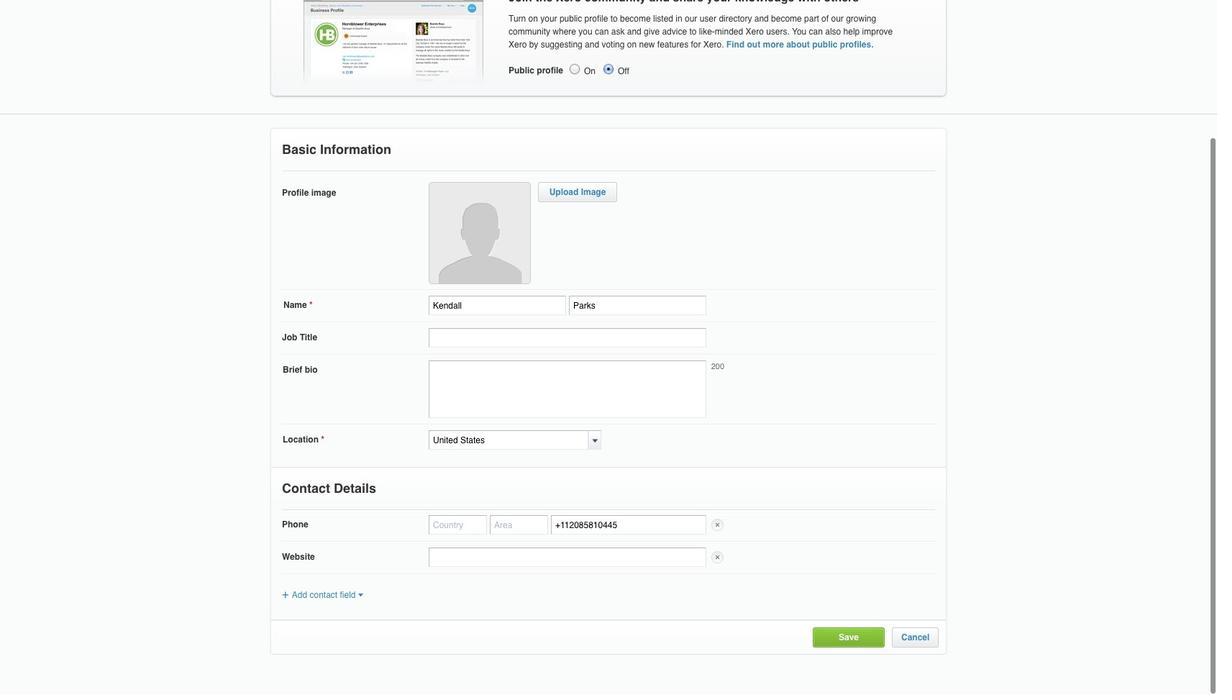 Task type: vqa. For each thing, say whether or not it's contained in the screenshot.
SEARCH SUBSCRIPTIONS AND TRIALS search field
no



Task type: locate. For each thing, give the bounding box(es) containing it.
On button
[[568, 62, 581, 75]]

0 horizontal spatial and
[[585, 40, 599, 50]]

profile
[[585, 14, 608, 24], [537, 65, 563, 76]]

0 vertical spatial and
[[755, 14, 769, 24]]

public down also
[[812, 40, 838, 50]]

to up for
[[690, 27, 697, 37]]

job
[[282, 332, 297, 342]]

0 horizontal spatial profile
[[537, 65, 563, 76]]

to up ask
[[611, 14, 618, 24]]

0 vertical spatial to
[[611, 14, 618, 24]]

upload
[[549, 187, 579, 197]]

0 horizontal spatial become
[[620, 14, 651, 24]]

public profile
[[509, 65, 563, 76]]

profile inside turn on your public profile to become listed in our user directory and become part of our growing community where you can ask and give advice to like-minded xero users. you can also help improve xero by suggesting and voting on new features for xero.
[[585, 14, 608, 24]]

profile
[[282, 188, 309, 198]]

and down you
[[585, 40, 599, 50]]

xero left by
[[509, 40, 527, 50]]

contact
[[282, 481, 330, 496]]

can left ask
[[595, 27, 609, 37]]

0 vertical spatial on
[[529, 14, 538, 24]]

xero
[[746, 27, 764, 37], [509, 40, 527, 50]]

cancel
[[902, 632, 930, 642]]

1 horizontal spatial public
[[812, 40, 838, 50]]

1 vertical spatial on
[[627, 40, 637, 50]]

on left new
[[627, 40, 637, 50]]

2 can from the left
[[809, 27, 823, 37]]

users.
[[766, 27, 790, 37]]

1 horizontal spatial become
[[771, 14, 802, 24]]

you
[[579, 27, 593, 37]]

0 vertical spatial profile
[[585, 14, 608, 24]]

image
[[581, 187, 606, 197]]

public up where
[[560, 14, 582, 24]]

1 horizontal spatial our
[[831, 14, 844, 24]]

minded
[[715, 27, 743, 37]]

and up 'users.'
[[755, 14, 769, 24]]

0 horizontal spatial can
[[595, 27, 609, 37]]

more
[[763, 40, 784, 50]]

about
[[787, 40, 810, 50]]

ask
[[611, 27, 625, 37]]

also
[[825, 27, 841, 37]]

None text field
[[429, 328, 707, 348], [429, 548, 707, 567], [429, 328, 707, 348], [429, 548, 707, 567]]

help
[[844, 27, 860, 37]]

upload image button
[[549, 187, 606, 197]]

xero up out
[[746, 27, 764, 37]]

2 our from the left
[[831, 14, 844, 24]]

1 horizontal spatial to
[[690, 27, 697, 37]]

public
[[560, 14, 582, 24], [812, 40, 838, 50]]

image
[[311, 188, 336, 198]]

upload image
[[549, 187, 606, 197]]

can down part
[[809, 27, 823, 37]]

where
[[553, 27, 576, 37]]

details
[[334, 481, 376, 496]]

0 vertical spatial public
[[560, 14, 582, 24]]

improve
[[862, 27, 893, 37]]

and
[[755, 14, 769, 24], [627, 27, 642, 37], [585, 40, 599, 50]]

1 horizontal spatial on
[[627, 40, 637, 50]]

public inside turn on your public profile to become listed in our user directory and become part of our growing community where you can ask and give advice to like-minded xero users. you can also help improve xero by suggesting and voting on new features for xero.
[[560, 14, 582, 24]]

for
[[691, 40, 701, 50]]

our right in
[[685, 14, 697, 24]]

suggesting
[[541, 40, 583, 50]]

0 horizontal spatial xero
[[509, 40, 527, 50]]

our right of
[[831, 14, 844, 24]]

Number text field
[[551, 515, 707, 535]]

features
[[657, 40, 689, 50]]

to
[[611, 14, 618, 24], [690, 27, 697, 37]]

become up 'users.'
[[771, 14, 802, 24]]

find
[[727, 40, 745, 50]]

0 horizontal spatial public
[[560, 14, 582, 24]]

add contact field
[[292, 590, 356, 600]]

save button
[[839, 632, 859, 642]]

like-
[[699, 27, 715, 37]]

1 horizontal spatial can
[[809, 27, 823, 37]]

1 vertical spatial and
[[627, 27, 642, 37]]

our
[[685, 14, 697, 24], [831, 14, 844, 24]]

1 horizontal spatial and
[[627, 27, 642, 37]]

find out more about public profiles.
[[727, 40, 874, 50]]

1 horizontal spatial xero
[[746, 27, 764, 37]]

200
[[711, 362, 725, 371]]

0 horizontal spatial our
[[685, 14, 697, 24]]

location
[[283, 435, 319, 445]]

0 vertical spatial xero
[[746, 27, 764, 37]]

1 vertical spatial to
[[690, 27, 697, 37]]

bio
[[305, 365, 318, 375]]

on up community
[[529, 14, 538, 24]]

become
[[620, 14, 651, 24], [771, 14, 802, 24]]

2 horizontal spatial and
[[755, 14, 769, 24]]

public
[[509, 65, 535, 76]]

and right ask
[[627, 27, 642, 37]]

become up give
[[620, 14, 651, 24]]

can
[[595, 27, 609, 37], [809, 27, 823, 37]]

profile up you
[[585, 14, 608, 24]]

Name text field
[[429, 296, 566, 315]]

basic information
[[282, 142, 391, 157]]

on
[[529, 14, 538, 24], [627, 40, 637, 50]]

profile left on button
[[537, 65, 563, 76]]

out
[[747, 40, 761, 50]]

off
[[618, 66, 629, 76]]

phone
[[282, 519, 308, 530]]

field
[[340, 590, 356, 600]]

give
[[644, 27, 660, 37]]

1 vertical spatial profile
[[537, 65, 563, 76]]

1 vertical spatial xero
[[509, 40, 527, 50]]

1 horizontal spatial profile
[[585, 14, 608, 24]]

job title
[[282, 332, 317, 342]]

1 vertical spatial public
[[812, 40, 838, 50]]



Task type: describe. For each thing, give the bounding box(es) containing it.
Off button
[[602, 62, 615, 75]]

turn on your public profile to become listed in our user directory and become part of our growing community where you can ask and give advice to like-minded xero users. you can also help improve xero by suggesting and voting on new features for xero.
[[509, 14, 893, 50]]

on
[[584, 66, 596, 76]]

directory
[[719, 14, 752, 24]]

part
[[804, 14, 819, 24]]

brief bio
[[283, 365, 318, 375]]

2 become from the left
[[771, 14, 802, 24]]

you
[[792, 27, 807, 37]]

advice
[[662, 27, 687, 37]]

website
[[282, 552, 315, 562]]

Brief bio text field
[[429, 360, 707, 418]]

information
[[320, 142, 391, 157]]

1 become from the left
[[620, 14, 651, 24]]

new
[[639, 40, 655, 50]]

title
[[300, 332, 317, 342]]

profiles.
[[840, 40, 874, 50]]

save
[[839, 632, 859, 642]]

your
[[541, 14, 557, 24]]

brief
[[283, 365, 302, 375]]

1 can from the left
[[595, 27, 609, 37]]

of
[[822, 14, 829, 24]]

in
[[676, 14, 683, 24]]

basic
[[282, 142, 317, 157]]

voting
[[602, 40, 625, 50]]

find out more about public profiles. link
[[727, 40, 874, 50]]

cancel button
[[902, 632, 930, 642]]

0 horizontal spatial to
[[611, 14, 618, 24]]

add
[[292, 590, 307, 600]]

user
[[700, 14, 717, 24]]

contact
[[310, 590, 338, 600]]

xero.
[[704, 40, 724, 50]]

growing
[[846, 14, 876, 24]]

community
[[509, 27, 550, 37]]

contact details
[[282, 481, 376, 496]]

0 horizontal spatial on
[[529, 14, 538, 24]]

2 vertical spatial and
[[585, 40, 599, 50]]

1 our from the left
[[685, 14, 697, 24]]

turn
[[509, 14, 526, 24]]

Country text field
[[429, 515, 487, 535]]

Area text field
[[490, 515, 548, 535]]

listed
[[653, 14, 673, 24]]

by
[[529, 40, 538, 50]]

el image
[[357, 593, 363, 598]]

add contact field button
[[282, 590, 363, 600]]

Location text field
[[429, 430, 589, 450]]

profile image
[[282, 188, 336, 198]]

Last text field
[[569, 296, 707, 315]]

name
[[283, 300, 307, 310]]



